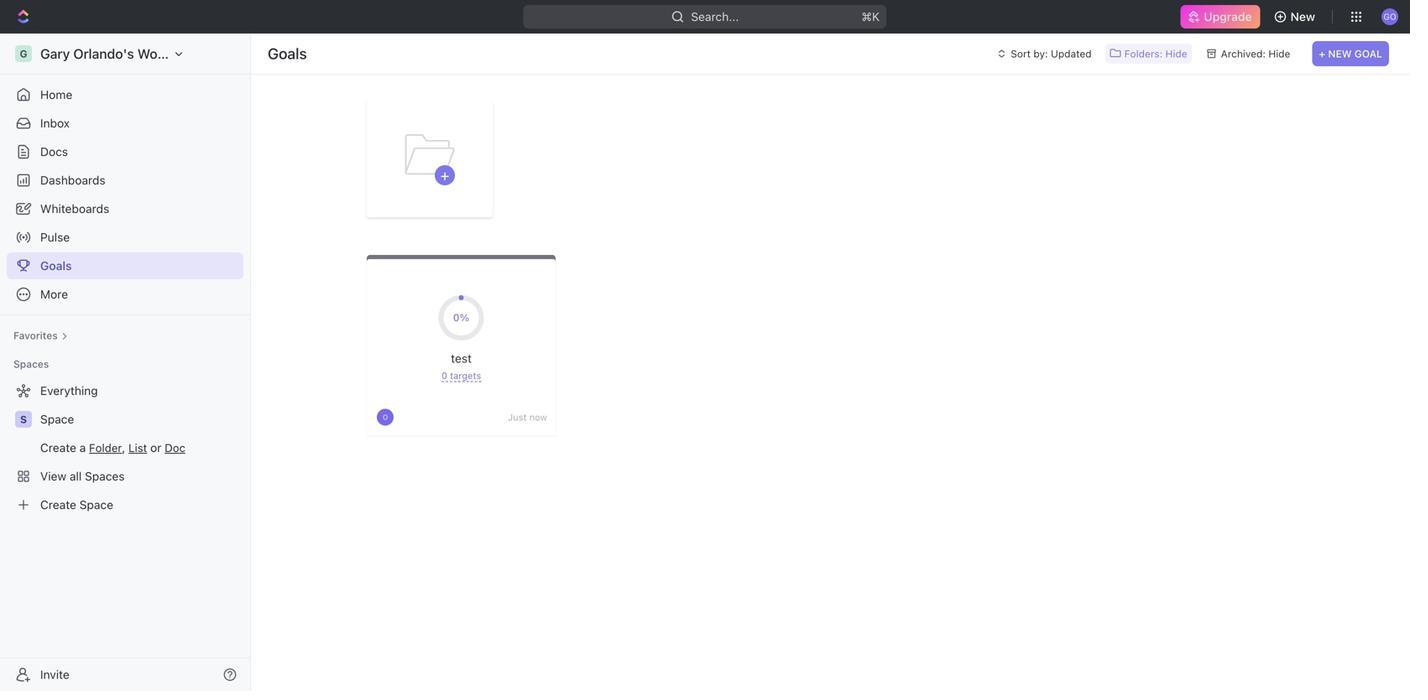 Task type: describe. For each thing, give the bounding box(es) containing it.
1 horizontal spatial new
[[1329, 48, 1352, 60]]

gary orlando's workspace, , element
[[15, 45, 32, 62]]

favorites button
[[7, 326, 75, 346]]

a
[[80, 441, 86, 455]]

docs link
[[7, 139, 244, 165]]

+ new goal
[[1320, 48, 1383, 60]]

home link
[[7, 81, 244, 108]]

go button
[[1377, 3, 1404, 30]]

gary
[[40, 46, 70, 62]]

dashboards
[[40, 173, 105, 187]]

archived: hide
[[1221, 48, 1291, 60]]

sort by: updated button
[[991, 44, 1097, 64]]

space inside "link"
[[40, 413, 74, 427]]

search...
[[692, 10, 739, 24]]

archived:
[[1221, 48, 1266, 60]]

now
[[530, 412, 548, 423]]

sidebar navigation
[[0, 34, 254, 692]]

folders: hide
[[1125, 48, 1188, 60]]

doc
[[165, 442, 186, 455]]

hide for folders: hide
[[1166, 48, 1188, 60]]

new inside "button"
[[1291, 10, 1316, 24]]

whiteboards link
[[7, 196, 244, 223]]

hide for archived: hide
[[1269, 48, 1291, 60]]

o
[[383, 414, 388, 422]]

everything link
[[7, 378, 240, 405]]

inbox link
[[7, 110, 244, 137]]

list
[[129, 442, 147, 455]]

upgrade
[[1204, 10, 1253, 24]]

sort by: updated
[[1011, 48, 1092, 60]]

by:
[[1034, 48, 1048, 60]]

0 horizontal spatial spaces
[[13, 359, 49, 370]]

updated
[[1051, 48, 1092, 60]]

folder
[[89, 442, 122, 455]]

create space
[[40, 498, 113, 512]]

0
[[442, 371, 448, 382]]

folder button
[[89, 442, 122, 455]]

space inside 'link'
[[80, 498, 113, 512]]

goal
[[1355, 48, 1383, 60]]

all
[[70, 470, 82, 484]]

just
[[508, 412, 527, 423]]

more
[[40, 288, 68, 301]]

gary orlando's workspace
[[40, 46, 207, 62]]

upgrade link
[[1181, 5, 1261, 29]]

+ for +
[[441, 166, 450, 184]]

doc button
[[165, 442, 186, 455]]



Task type: vqa. For each thing, say whether or not it's contained in the screenshot.
Folders:
yes



Task type: locate. For each thing, give the bounding box(es) containing it.
new right upgrade
[[1291, 10, 1316, 24]]

1 horizontal spatial +
[[1320, 48, 1326, 60]]

0 horizontal spatial new
[[1291, 10, 1316, 24]]

g
[[20, 48, 27, 60]]

new
[[1291, 10, 1316, 24], [1329, 48, 1352, 60]]

space link
[[40, 406, 240, 433]]

space
[[40, 413, 74, 427], [80, 498, 113, 512]]

1 hide from the left
[[1166, 48, 1188, 60]]

0 horizontal spatial goals
[[40, 259, 72, 273]]

tree inside sidebar navigation
[[7, 378, 244, 519]]

orlando's
[[73, 46, 134, 62]]

⌘k
[[862, 10, 880, 24]]

0 horizontal spatial hide
[[1166, 48, 1188, 60]]

0 vertical spatial space
[[40, 413, 74, 427]]

spaces down folder button
[[85, 470, 125, 484]]

1 vertical spatial space
[[80, 498, 113, 512]]

1 vertical spatial +
[[441, 166, 450, 184]]

test 0 targets
[[442, 352, 481, 382]]

1 horizontal spatial space
[[80, 498, 113, 512]]

docs
[[40, 145, 68, 159]]

pulse link
[[7, 224, 244, 251]]

tree containing everything
[[7, 378, 244, 519]]

1 create from the top
[[40, 441, 76, 455]]

space, , element
[[15, 411, 32, 428]]

,
[[122, 441, 125, 455]]

1 vertical spatial new
[[1329, 48, 1352, 60]]

view
[[40, 470, 66, 484]]

spaces
[[13, 359, 49, 370], [85, 470, 125, 484]]

spaces inside "tree"
[[85, 470, 125, 484]]

0 vertical spatial spaces
[[13, 359, 49, 370]]

1 vertical spatial spaces
[[85, 470, 125, 484]]

s
[[20, 414, 27, 426]]

tree
[[7, 378, 244, 519]]

inbox
[[40, 116, 70, 130]]

view all spaces
[[40, 470, 125, 484]]

workspace
[[137, 46, 207, 62]]

create a folder , list or doc
[[40, 441, 186, 455]]

folders:
[[1125, 48, 1163, 60]]

0 vertical spatial create
[[40, 441, 76, 455]]

0 horizontal spatial +
[[441, 166, 450, 184]]

1 horizontal spatial spaces
[[85, 470, 125, 484]]

more button
[[7, 281, 244, 308]]

1 horizontal spatial goals
[[268, 45, 307, 63]]

0 vertical spatial goals
[[268, 45, 307, 63]]

view all spaces link
[[7, 464, 240, 490]]

create inside 'link'
[[40, 498, 76, 512]]

just now
[[508, 412, 548, 423]]

goals inside sidebar navigation
[[40, 259, 72, 273]]

o button
[[375, 408, 396, 428]]

everything
[[40, 384, 98, 398]]

create
[[40, 441, 76, 455], [40, 498, 76, 512]]

hide right 'folders:'
[[1166, 48, 1188, 60]]

2 create from the top
[[40, 498, 76, 512]]

or
[[150, 441, 162, 455]]

list button
[[129, 442, 147, 455]]

hide
[[1166, 48, 1188, 60], [1269, 48, 1291, 60]]

test
[[451, 352, 472, 366]]

goals
[[268, 45, 307, 63], [40, 259, 72, 273]]

0 vertical spatial new
[[1291, 10, 1316, 24]]

1 horizontal spatial hide
[[1269, 48, 1291, 60]]

dashboards link
[[7, 167, 244, 194]]

space down view all spaces
[[80, 498, 113, 512]]

go
[[1384, 12, 1397, 21]]

create for create a folder , list or doc
[[40, 441, 76, 455]]

targets
[[450, 371, 481, 382]]

hide right archived:
[[1269, 48, 1291, 60]]

0 vertical spatial +
[[1320, 48, 1326, 60]]

pulse
[[40, 231, 70, 244]]

create space link
[[7, 492, 240, 519]]

1 vertical spatial create
[[40, 498, 76, 512]]

whiteboards
[[40, 202, 109, 216]]

space down everything
[[40, 413, 74, 427]]

spaces down favorites
[[13, 359, 49, 370]]

goals link
[[7, 253, 244, 280]]

invite
[[40, 668, 70, 682]]

new button
[[1268, 3, 1326, 30]]

0 horizontal spatial space
[[40, 413, 74, 427]]

sort
[[1011, 48, 1031, 60]]

create down view
[[40, 498, 76, 512]]

2 hide from the left
[[1269, 48, 1291, 60]]

create left a
[[40, 441, 76, 455]]

+ for + new goal
[[1320, 48, 1326, 60]]

new left goal
[[1329, 48, 1352, 60]]

create for create space
[[40, 498, 76, 512]]

home
[[40, 88, 72, 102]]

+
[[1320, 48, 1326, 60], [441, 166, 450, 184]]

favorites
[[13, 330, 58, 342]]

1 vertical spatial goals
[[40, 259, 72, 273]]



